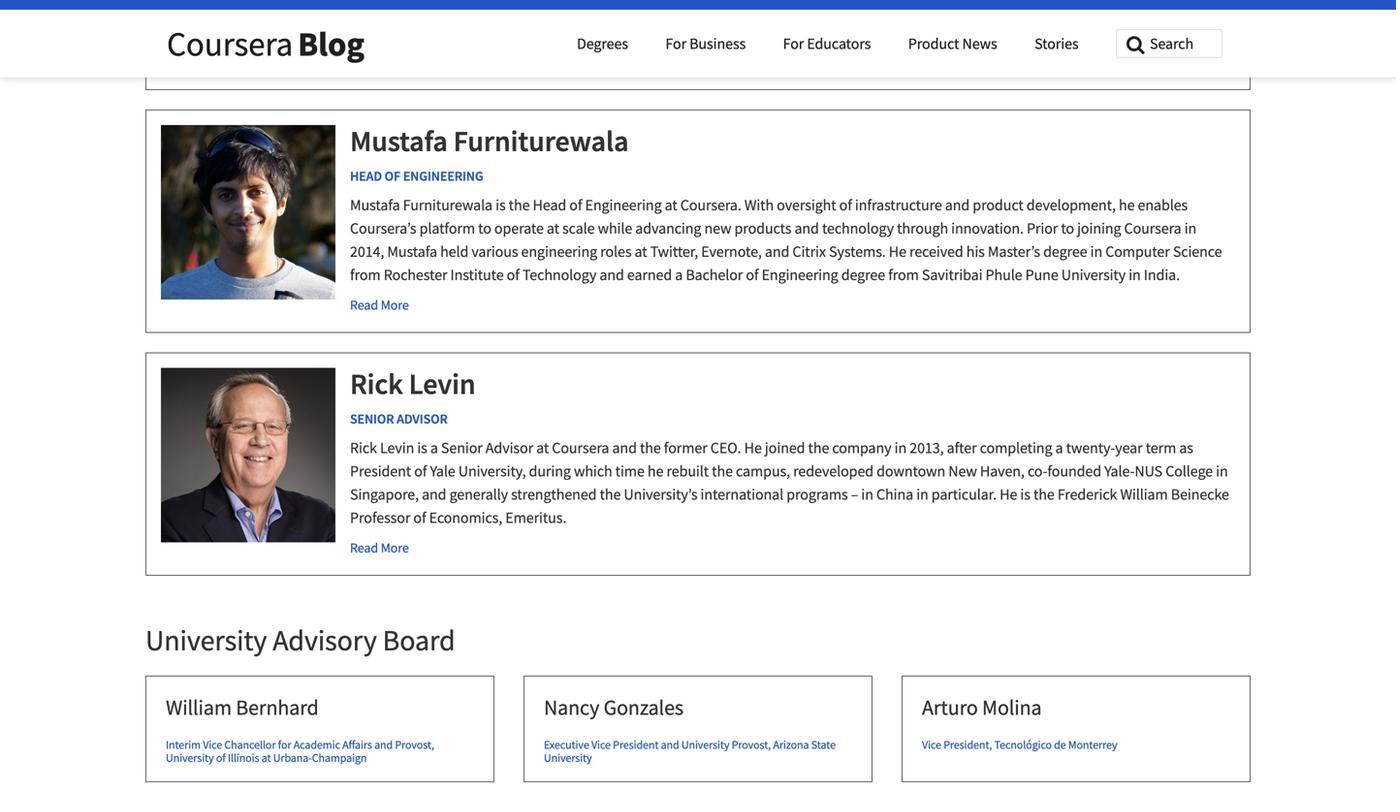 Task type: describe. For each thing, give the bounding box(es) containing it.
provost, inside interim vice chancellor for academic affairs and provost, university of illinois at urbana-champaign
[[395, 738, 434, 753]]

of down various
[[507, 265, 520, 285]]

savitribai
[[922, 265, 983, 285]]

university advisory board
[[146, 622, 455, 659]]

2 from from the left
[[889, 265, 919, 285]]

for educators
[[783, 34, 871, 53]]

advisor inside rick levin is a senior advisor at coursera and the former ceo. he joined the company in 2013, after completing a twenty-year term as president of yale university, during which time he rebuilt the campus, redeveloped downtown new haven, co-founded yale-nus college in singapore, and generally strengthened the university's international programs – in china in particular.  he is the frederick william beinecke professor of economics, emeritus.
[[486, 438, 534, 458]]

in right –
[[862, 485, 874, 504]]

2 to from the left
[[1062, 219, 1075, 238]]

earned
[[628, 265, 672, 285]]

haven,
[[981, 462, 1025, 481]]

nancy
[[544, 695, 600, 721]]

coursera blog
[[167, 22, 365, 65]]

professor
[[350, 508, 411, 528]]

2013,
[[910, 438, 944, 458]]

for educators link
[[783, 34, 871, 53]]

held
[[440, 242, 469, 261]]

joining
[[1078, 219, 1122, 238]]

of up technology
[[840, 195, 852, 215]]

business
[[690, 34, 746, 53]]

of inside mustafa furniturewala head of engineering
[[385, 167, 401, 185]]

the down the which
[[600, 485, 621, 504]]

founded
[[1048, 462, 1102, 481]]

molina
[[983, 695, 1042, 721]]

in down downtown at the right of page
[[917, 485, 929, 504]]

with
[[745, 195, 774, 215]]

illinois
[[228, 751, 259, 766]]

new
[[705, 219, 732, 238]]

1 vertical spatial william
[[166, 695, 232, 721]]

year
[[1116, 438, 1143, 458]]

1 from from the left
[[350, 265, 381, 285]]

for business
[[666, 34, 746, 53]]

in up beinecke
[[1217, 462, 1229, 481]]

phule
[[986, 265, 1023, 285]]

evernote,
[[702, 242, 762, 261]]

enables
[[1138, 195, 1188, 215]]

nus
[[1135, 462, 1163, 481]]

2014,
[[350, 242, 384, 261]]

for for for business
[[666, 34, 687, 53]]

received
[[910, 242, 964, 261]]

operate
[[495, 219, 544, 238]]

product news link
[[909, 34, 998, 53]]

economics,
[[429, 508, 503, 528]]

read more link for furniturewala
[[146, 295, 1231, 315]]

and down products
[[765, 242, 790, 261]]

as
[[1180, 438, 1194, 458]]

affairs
[[343, 738, 372, 753]]

engineering inside mustafa furniturewala head of engineering
[[403, 167, 484, 185]]

1 horizontal spatial degree
[[1044, 242, 1088, 261]]

redeveloped
[[794, 462, 874, 481]]

ceo.
[[711, 438, 742, 458]]

blog
[[298, 22, 365, 65]]

technology
[[523, 265, 597, 285]]

and up the time
[[613, 438, 637, 458]]

mustafa for mustafa furniturewala head of engineering
[[350, 123, 448, 159]]

the up the time
[[640, 438, 661, 458]]

company
[[833, 438, 892, 458]]

engineering
[[521, 242, 598, 261]]

pune
[[1026, 265, 1059, 285]]

roles
[[601, 242, 632, 261]]

at inside interim vice chancellor for academic affairs and provost, university of illinois at urbana-champaign
[[262, 751, 271, 766]]

product
[[909, 34, 960, 53]]

and up innovation.
[[946, 195, 970, 215]]

generally
[[450, 485, 508, 504]]

citrix
[[793, 242, 826, 261]]

frederick
[[1058, 485, 1118, 504]]

2 vertical spatial mustafa
[[387, 242, 437, 261]]

2 horizontal spatial engineering
[[762, 265, 839, 285]]

yale-
[[1105, 462, 1135, 481]]

academic
[[294, 738, 340, 753]]

the down the co-
[[1034, 485, 1055, 504]]

beinecke
[[1172, 485, 1230, 504]]

master's
[[988, 242, 1041, 261]]

monterrey
[[1069, 738, 1118, 753]]

college
[[1166, 462, 1214, 481]]

stories link
[[1035, 34, 1079, 53]]

university's
[[624, 485, 698, 504]]

time
[[616, 462, 645, 481]]

1 vertical spatial he
[[745, 438, 762, 458]]

particular.
[[932, 485, 997, 504]]

search image
[[1117, 29, 1145, 54]]

campus,
[[736, 462, 791, 481]]

gonzales
[[604, 695, 684, 721]]

rick levin is a senior advisor at coursera and the former ceo. he joined the company in 2013, after completing a twenty-year term as president of yale university, during which time he rebuilt the campus, redeveloped downtown new haven, co-founded yale-nus college in singapore, and generally strengthened the university's international programs – in china in particular.  he is the frederick william beinecke professor of economics, emeritus.
[[350, 438, 1230, 528]]

more for rick
[[381, 539, 409, 557]]

the up redeveloped on the right bottom of page
[[809, 438, 830, 458]]

term
[[1146, 438, 1177, 458]]

coursera inside the mustafa furniturewala is the head of engineering at coursera. with oversight of infrastructure and product development, he enables coursera's platform to operate at scale while advancing new products and technology through innovation. prior to joining coursera in 2014, mustafa held various engineering roles at twitter, evernote, and citrix systems. he received his master's degree in computer science from rochester institute of technology and earned a bachelor of engineering degree from savitribai phule pune university in india.
[[1125, 219, 1182, 238]]

at up earned
[[635, 242, 648, 261]]

his
[[967, 242, 985, 261]]

advisor inside rick levin senior advisor
[[397, 410, 448, 428]]

in up downtown at the right of page
[[895, 438, 907, 458]]

the down ceo.
[[712, 462, 733, 481]]

university inside the mustafa furniturewala is the head of engineering at coursera. with oversight of infrastructure and product development, he enables coursera's platform to operate at scale while advancing new products and technology through innovation. prior to joining coursera in 2014, mustafa held various engineering roles at twitter, evernote, and citrix systems. he received his master's degree in computer science from rochester institute of technology and earned a bachelor of engineering degree from savitribai phule pune university in india.
[[1062, 265, 1126, 285]]

at inside rick levin is a senior advisor at coursera and the former ceo. he joined the company in 2013, after completing a twenty-year term as president of yale university, during which time he rebuilt the campus, redeveloped downtown new haven, co-founded yale-nus college in singapore, and generally strengthened the university's international programs – in china in particular.  he is the frederick william beinecke professor of economics, emeritus.
[[537, 438, 549, 458]]

and down "yale"
[[422, 485, 447, 504]]

william inside rick levin is a senior advisor at coursera and the former ceo. he joined the company in 2013, after completing a twenty-year term as president of yale university, during which time he rebuilt the campus, redeveloped downtown new haven, co-founded yale-nus college in singapore, and generally strengthened the university's international programs – in china in particular.  he is the frederick william beinecke professor of economics, emeritus.
[[1121, 485, 1169, 504]]

read for rick
[[350, 539, 378, 557]]

platform
[[420, 219, 475, 238]]

singapore,
[[350, 485, 419, 504]]

international
[[701, 485, 784, 504]]

advancing
[[636, 219, 702, 238]]

institute
[[451, 265, 504, 285]]

1 to from the left
[[478, 219, 492, 238]]

levin for rick levin is a senior advisor at coursera and the former ceo. he joined the company in 2013, after completing a twenty-year term as president of yale university, during which time he rebuilt the campus, redeveloped downtown new haven, co-founded yale-nus college in singapore, and generally strengthened the university's international programs – in china in particular.  he is the frederick william beinecke professor of economics, emeritus.
[[380, 438, 414, 458]]

2 vertical spatial is
[[1021, 485, 1031, 504]]

1 read more from the top
[[350, 48, 409, 65]]

president,
[[944, 738, 993, 753]]

executive vice president and university provost, arizona state university
[[544, 738, 836, 766]]

and inside interim vice chancellor for academic affairs and provost, university of illinois at urbana-champaign
[[375, 738, 393, 753]]

yale
[[430, 462, 456, 481]]

product news
[[909, 34, 998, 53]]

coursera's
[[350, 219, 417, 238]]



Task type: vqa. For each thing, say whether or not it's contained in the screenshot.
Head
yes



Task type: locate. For each thing, give the bounding box(es) containing it.
and down oversight
[[795, 219, 820, 238]]

president
[[350, 462, 411, 481], [613, 738, 659, 753]]

at left for
[[262, 751, 271, 766]]

he up 'university's'
[[648, 462, 664, 481]]

president up singapore,
[[350, 462, 411, 481]]

furniturewala inside the mustafa furniturewala is the head of engineering at coursera. with oversight of infrastructure and product development, he enables coursera's platform to operate at scale while advancing new products and technology through innovation. prior to joining coursera in 2014, mustafa held various engineering roles at twitter, evernote, and citrix systems. he received his master's degree in computer science from rochester institute of technology and earned a bachelor of engineering degree from savitribai phule pune university in india.
[[403, 195, 493, 215]]

he inside the mustafa furniturewala is the head of engineering at coursera. with oversight of infrastructure and product development, he enables coursera's platform to operate at scale while advancing new products and technology through innovation. prior to joining coursera in 2014, mustafa held various engineering roles at twitter, evernote, and citrix systems. he received his master's degree in computer science from rochester institute of technology and earned a bachelor of engineering degree from savitribai phule pune university in india.
[[1119, 195, 1135, 215]]

rick for rick levin is a senior advisor at coursera and the former ceo. he joined the company in 2013, after completing a twenty-year term as president of yale university, during which time he rebuilt the campus, redeveloped downtown new haven, co-founded yale-nus college in singapore, and generally strengthened the university's international programs – in china in particular.  he is the frederick william beinecke professor of economics, emeritus.
[[350, 438, 377, 458]]

2 horizontal spatial vice
[[923, 738, 942, 753]]

bernhard
[[236, 695, 319, 721]]

0 horizontal spatial for
[[666, 34, 687, 53]]

head inside mustafa furniturewala head of engineering
[[350, 167, 382, 185]]

read more
[[350, 48, 409, 65], [350, 296, 409, 314], [350, 539, 409, 557]]

1 vertical spatial senior
[[441, 438, 483, 458]]

and down the roles
[[600, 265, 625, 285]]

is up operate
[[496, 195, 506, 215]]

1 vertical spatial read
[[350, 296, 378, 314]]

1 horizontal spatial a
[[675, 265, 683, 285]]

for left business
[[666, 34, 687, 53]]

and inside executive vice president and university provost, arizona state university
[[661, 738, 680, 753]]

of
[[385, 167, 401, 185], [570, 195, 582, 215], [840, 195, 852, 215], [507, 265, 520, 285], [746, 265, 759, 285], [414, 462, 427, 481], [414, 508, 426, 528], [216, 751, 226, 766]]

0 vertical spatial william
[[1121, 485, 1169, 504]]

university,
[[459, 462, 526, 481]]

is for levin
[[417, 438, 428, 458]]

degree
[[1044, 242, 1088, 261], [842, 265, 886, 285]]

2 vice from the left
[[592, 738, 611, 753]]

degree down systems.
[[842, 265, 886, 285]]

0 vertical spatial furniturewala
[[454, 123, 629, 159]]

at up "during" in the left of the page
[[537, 438, 549, 458]]

after
[[947, 438, 977, 458]]

advisor up university,
[[486, 438, 534, 458]]

2 vertical spatial read more link
[[146, 538, 1231, 558]]

rick inside rick levin senior advisor
[[350, 366, 403, 402]]

furniturewala for mustafa furniturewala head of engineering
[[454, 123, 629, 159]]

–
[[851, 485, 859, 504]]

1 horizontal spatial from
[[889, 265, 919, 285]]

2 vertical spatial engineering
[[762, 265, 839, 285]]

through
[[897, 219, 949, 238]]

2 more from the top
[[381, 296, 409, 314]]

1 vice from the left
[[203, 738, 222, 753]]

university up william bernhard
[[146, 622, 267, 659]]

3 read more link from the top
[[146, 538, 1231, 558]]

2 read more from the top
[[350, 296, 409, 314]]

he up the campus,
[[745, 438, 762, 458]]

former
[[664, 438, 708, 458]]

head up coursera's at the top of page
[[350, 167, 382, 185]]

levin inside rick levin senior advisor
[[409, 366, 476, 402]]

vice for nancy
[[592, 738, 611, 753]]

0 vertical spatial degree
[[1044, 242, 1088, 261]]

educators
[[807, 34, 871, 53]]

engineering up platform
[[403, 167, 484, 185]]

rebuilt
[[667, 462, 709, 481]]

read more link
[[146, 47, 1231, 66], [146, 295, 1231, 315], [146, 538, 1231, 558]]

technology
[[823, 219, 894, 238]]

3 vice from the left
[[923, 738, 942, 753]]

arturo
[[923, 695, 979, 721]]

coursera.
[[681, 195, 742, 215]]

in down joining on the right top of the page
[[1091, 242, 1103, 261]]

more down professor at the bottom left of the page
[[381, 539, 409, 557]]

0 horizontal spatial engineering
[[403, 167, 484, 185]]

science
[[1174, 242, 1223, 261]]

1 vertical spatial mustafa
[[350, 195, 400, 215]]

senior inside rick levin senior advisor
[[350, 410, 394, 428]]

1 horizontal spatial provost,
[[732, 738, 771, 753]]

more right blog on the left of the page
[[381, 48, 409, 65]]

senior up "yale"
[[441, 438, 483, 458]]

programs
[[787, 485, 848, 504]]

senior inside rick levin is a senior advisor at coursera and the former ceo. he joined the company in 2013, after completing a twenty-year term as president of yale university, during which time he rebuilt the campus, redeveloped downtown new haven, co-founded yale-nus college in singapore, and generally strengthened the university's international programs – in china in particular.  he is the frederick william beinecke professor of economics, emeritus.
[[441, 438, 483, 458]]

arturo molina
[[923, 695, 1042, 721]]

university inside interim vice chancellor for academic affairs and provost, university of illinois at urbana-champaign
[[166, 751, 214, 766]]

0 vertical spatial read more link
[[146, 47, 1231, 66]]

1 vertical spatial president
[[613, 738, 659, 753]]

1 horizontal spatial president
[[613, 738, 659, 753]]

provost, right affairs
[[395, 738, 434, 753]]

the
[[509, 195, 530, 215], [640, 438, 661, 458], [809, 438, 830, 458], [712, 462, 733, 481], [600, 485, 621, 504], [1034, 485, 1055, 504]]

more down rochester
[[381, 296, 409, 314]]

mustafa for mustafa furniturewala is the head of engineering at coursera. with oversight of infrastructure and product development, he enables coursera's platform to operate at scale while advancing new products and technology through innovation. prior to joining coursera in 2014, mustafa held various engineering roles at twitter, evernote, and citrix systems. he received his master's degree in computer science from rochester institute of technology and earned a bachelor of engineering degree from savitribai phule pune university in india.
[[350, 195, 400, 215]]

1 for from the left
[[666, 34, 687, 53]]

stories
[[1035, 34, 1079, 53]]

in up science
[[1185, 219, 1197, 238]]

from down received
[[889, 265, 919, 285]]

2 provost, from the left
[[732, 738, 771, 753]]

0 horizontal spatial president
[[350, 462, 411, 481]]

2 horizontal spatial coursera
[[1125, 219, 1182, 238]]

and
[[946, 195, 970, 215], [795, 219, 820, 238], [765, 242, 790, 261], [600, 265, 625, 285], [613, 438, 637, 458], [422, 485, 447, 504], [375, 738, 393, 753], [661, 738, 680, 753]]

is
[[496, 195, 506, 215], [417, 438, 428, 458], [1021, 485, 1031, 504]]

vice left president,
[[923, 738, 942, 753]]

the inside the mustafa furniturewala is the head of engineering at coursera. with oversight of infrastructure and product development, he enables coursera's platform to operate at scale while advancing new products and technology through innovation. prior to joining coursera in 2014, mustafa held various engineering roles at twitter, evernote, and citrix systems. he received his master's degree in computer science from rochester institute of technology and earned a bachelor of engineering degree from savitribai phule pune university in india.
[[509, 195, 530, 215]]

1 vertical spatial he
[[648, 462, 664, 481]]

read for mustafa
[[350, 296, 378, 314]]

rick for rick levin senior advisor
[[350, 366, 403, 402]]

vice for william
[[203, 738, 222, 753]]

infrastructure
[[855, 195, 943, 215]]

new
[[949, 462, 978, 481]]

head up "scale"
[[533, 195, 567, 215]]

he down through
[[889, 242, 907, 261]]

2 vertical spatial coursera
[[552, 438, 610, 458]]

1 horizontal spatial to
[[1062, 219, 1075, 238]]

de
[[1055, 738, 1067, 753]]

0 horizontal spatial advisor
[[397, 410, 448, 428]]

1 horizontal spatial engineering
[[585, 195, 662, 215]]

1 horizontal spatial he
[[889, 242, 907, 261]]

in down computer
[[1129, 265, 1141, 285]]

1 horizontal spatial he
[[1119, 195, 1135, 215]]

furniturewala inside mustafa furniturewala head of engineering
[[454, 123, 629, 159]]

0 vertical spatial engineering
[[403, 167, 484, 185]]

vice right executive
[[592, 738, 611, 753]]

university
[[1062, 265, 1126, 285], [146, 622, 267, 659], [682, 738, 730, 753], [166, 751, 214, 766], [544, 751, 592, 766]]

william
[[1121, 485, 1169, 504], [166, 695, 232, 721]]

1 vertical spatial is
[[417, 438, 428, 458]]

2 vertical spatial he
[[1000, 485, 1018, 504]]

and down gonzales
[[661, 738, 680, 753]]

from down 2014,
[[350, 265, 381, 285]]

for
[[278, 738, 291, 753]]

3 read from the top
[[350, 539, 378, 557]]

1 provost, from the left
[[395, 738, 434, 753]]

vice right interim
[[203, 738, 222, 753]]

furniturewala
[[454, 123, 629, 159], [403, 195, 493, 215]]

1 vertical spatial degree
[[842, 265, 886, 285]]

1 vertical spatial advisor
[[486, 438, 534, 458]]

is down rick levin senior advisor
[[417, 438, 428, 458]]

of left "yale"
[[414, 462, 427, 481]]

engineering down citrix
[[762, 265, 839, 285]]

0 horizontal spatial he
[[648, 462, 664, 481]]

a down twitter,
[[675, 265, 683, 285]]

strengthened
[[511, 485, 597, 504]]

0 vertical spatial mustafa
[[350, 123, 448, 159]]

1 read from the top
[[350, 48, 378, 65]]

head inside the mustafa furniturewala is the head of engineering at coursera. with oversight of infrastructure and product development, he enables coursera's platform to operate at scale while advancing new products and technology through innovation. prior to joining coursera in 2014, mustafa held various engineering roles at twitter, evernote, and citrix systems. he received his master's degree in computer science from rochester institute of technology and earned a bachelor of engineering degree from savitribai phule pune university in india.
[[533, 195, 567, 215]]

degree down prior
[[1044, 242, 1088, 261]]

advisor up "yale"
[[397, 410, 448, 428]]

is for furniturewala
[[496, 195, 506, 215]]

0 horizontal spatial is
[[417, 438, 428, 458]]

he inside rick levin is a senior advisor at coursera and the former ceo. he joined the company in 2013, after completing a twenty-year term as president of yale university, during which time he rebuilt the campus, redeveloped downtown new haven, co-founded yale-nus college in singapore, and generally strengthened the university's international programs – in china in particular.  he is the frederick william beinecke professor of economics, emeritus.
[[648, 462, 664, 481]]

william bernhard
[[166, 695, 319, 721]]

1 horizontal spatial head
[[533, 195, 567, 215]]

2 read from the top
[[350, 296, 378, 314]]

development,
[[1027, 195, 1116, 215]]

1 vertical spatial read more link
[[146, 295, 1231, 315]]

degrees
[[577, 34, 629, 53]]

1 vertical spatial read more
[[350, 296, 409, 314]]

1 vertical spatial rick
[[350, 438, 377, 458]]

william down nus at right
[[1121, 485, 1169, 504]]

university down nancy
[[544, 751, 592, 766]]

2 vertical spatial read more
[[350, 539, 409, 557]]

0 horizontal spatial senior
[[350, 410, 394, 428]]

1 vertical spatial levin
[[380, 438, 414, 458]]

2 rick from the top
[[350, 438, 377, 458]]

1 horizontal spatial advisor
[[486, 438, 534, 458]]

more
[[381, 48, 409, 65], [381, 296, 409, 314], [381, 539, 409, 557]]

university left illinois
[[166, 751, 214, 766]]

rick
[[350, 366, 403, 402], [350, 438, 377, 458]]

william up interim
[[166, 695, 232, 721]]

1 rick from the top
[[350, 366, 403, 402]]

china
[[877, 485, 914, 504]]

president inside rick levin is a senior advisor at coursera and the former ceo. he joined the company in 2013, after completing a twenty-year term as president of yale university, during which time he rebuilt the campus, redeveloped downtown new haven, co-founded yale-nus college in singapore, and generally strengthened the university's international programs – in china in particular.  he is the frederick william beinecke professor of economics, emeritus.
[[350, 462, 411, 481]]

he inside the mustafa furniturewala is the head of engineering at coursera. with oversight of infrastructure and product development, he enables coursera's platform to operate at scale while advancing new products and technology through innovation. prior to joining coursera in 2014, mustafa held various engineering roles at twitter, evernote, and citrix systems. he received his master's degree in computer science from rochester institute of technology and earned a bachelor of engineering degree from savitribai phule pune university in india.
[[889, 242, 907, 261]]

1 horizontal spatial for
[[783, 34, 804, 53]]

of down evernote,
[[746, 265, 759, 285]]

2 vertical spatial more
[[381, 539, 409, 557]]

vice president, tecnológico de monterrey
[[923, 738, 1118, 753]]

1 horizontal spatial is
[[496, 195, 506, 215]]

3 more from the top
[[381, 539, 409, 557]]

rick inside rick levin is a senior advisor at coursera and the former ceo. he joined the company in 2013, after completing a twenty-year term as president of yale university, during which time he rebuilt the campus, redeveloped downtown new haven, co-founded yale-nus college in singapore, and generally strengthened the university's international programs – in china in particular.  he is the frederick william beinecke professor of economics, emeritus.
[[350, 438, 377, 458]]

coursera inside rick levin is a senior advisor at coursera and the former ceo. he joined the company in 2013, after completing a twenty-year term as president of yale university, during which time he rebuilt the campus, redeveloped downtown new haven, co-founded yale-nus college in singapore, and generally strengthened the university's international programs – in china in particular.  he is the frederick william beinecke professor of economics, emeritus.
[[552, 438, 610, 458]]

0 vertical spatial he
[[1119, 195, 1135, 215]]

a inside the mustafa furniturewala is the head of engineering at coursera. with oversight of infrastructure and product development, he enables coursera's platform to operate at scale while advancing new products and technology through innovation. prior to joining coursera in 2014, mustafa held various engineering roles at twitter, evernote, and citrix systems. he received his master's degree in computer science from rochester institute of technology and earned a bachelor of engineering degree from savitribai phule pune university in india.
[[675, 265, 683, 285]]

which
[[574, 462, 613, 481]]

executive
[[544, 738, 589, 753]]

to
[[478, 219, 492, 238], [1062, 219, 1075, 238]]

vice inside executive vice president and university provost, arizona state university
[[592, 738, 611, 753]]

news
[[963, 34, 998, 53]]

1 vertical spatial head
[[533, 195, 567, 215]]

read more link for levin
[[146, 538, 1231, 558]]

0 vertical spatial rick
[[350, 366, 403, 402]]

0 vertical spatial he
[[889, 242, 907, 261]]

is inside the mustafa furniturewala is the head of engineering at coursera. with oversight of infrastructure and product development, he enables coursera's platform to operate at scale while advancing new products and technology through innovation. prior to joining coursera in 2014, mustafa held various engineering roles at twitter, evernote, and citrix systems. he received his master's degree in computer science from rochester institute of technology and earned a bachelor of engineering degree from savitribai phule pune university in india.
[[496, 195, 506, 215]]

downtown
[[877, 462, 946, 481]]

at
[[665, 195, 678, 215], [547, 219, 560, 238], [635, 242, 648, 261], [537, 438, 549, 458], [262, 751, 271, 766]]

bachelor
[[686, 265, 743, 285]]

None search field
[[1117, 29, 1223, 58]]

vice inside interim vice chancellor for academic affairs and provost, university of illinois at urbana-champaign
[[203, 738, 222, 753]]

2 read more link from the top
[[146, 295, 1231, 315]]

0 vertical spatial advisor
[[397, 410, 448, 428]]

0 vertical spatial more
[[381, 48, 409, 65]]

for
[[666, 34, 687, 53], [783, 34, 804, 53]]

emeritus.
[[506, 508, 567, 528]]

furniturewala up operate
[[454, 123, 629, 159]]

a
[[675, 265, 683, 285], [431, 438, 438, 458], [1056, 438, 1064, 458]]

a up "yale"
[[431, 438, 438, 458]]

president down gonzales
[[613, 738, 659, 753]]

university down joining on the right top of the page
[[1062, 265, 1126, 285]]

twitter,
[[651, 242, 699, 261]]

0 vertical spatial coursera
[[167, 22, 293, 65]]

various
[[472, 242, 518, 261]]

mustafa inside mustafa furniturewala head of engineering
[[350, 123, 448, 159]]

of inside interim vice chancellor for academic affairs and provost, university of illinois at urbana-champaign
[[216, 751, 226, 766]]

0 vertical spatial levin
[[409, 366, 476, 402]]

0 vertical spatial is
[[496, 195, 506, 215]]

and right affairs
[[375, 738, 393, 753]]

he down 'haven,'
[[1000, 485, 1018, 504]]

interim vice chancellor for academic affairs and provost, university of illinois at urbana-champaign
[[166, 738, 434, 766]]

levin up singapore,
[[380, 438, 414, 458]]

furniturewala for mustafa furniturewala is the head of engineering at coursera. with oversight of infrastructure and product development, he enables coursera's platform to operate at scale while advancing new products and technology through innovation. prior to joining coursera in 2014, mustafa held various engineering roles at twitter, evernote, and citrix systems. he received his master's degree in computer science from rochester institute of technology and earned a bachelor of engineering degree from savitribai phule pune university in india.
[[403, 195, 493, 215]]

1 horizontal spatial vice
[[592, 738, 611, 753]]

advisory
[[273, 622, 377, 659]]

0 horizontal spatial provost,
[[395, 738, 434, 753]]

2 horizontal spatial a
[[1056, 438, 1064, 458]]

scale
[[563, 219, 595, 238]]

for business link
[[666, 34, 746, 53]]

0 horizontal spatial to
[[478, 219, 492, 238]]

product
[[973, 195, 1024, 215]]

0 horizontal spatial william
[[166, 695, 232, 721]]

1 vertical spatial more
[[381, 296, 409, 314]]

0 vertical spatial read more
[[350, 48, 409, 65]]

2 horizontal spatial he
[[1000, 485, 1018, 504]]

0 horizontal spatial a
[[431, 438, 438, 458]]

he left enables
[[1119, 195, 1135, 215]]

0 horizontal spatial he
[[745, 438, 762, 458]]

university down gonzales
[[682, 738, 730, 753]]

to down development,
[[1062, 219, 1075, 238]]

3 read more from the top
[[350, 539, 409, 557]]

vice
[[203, 738, 222, 753], [592, 738, 611, 753], [923, 738, 942, 753]]

chancellor
[[224, 738, 276, 753]]

levin for rick levin senior advisor
[[409, 366, 476, 402]]

1 horizontal spatial william
[[1121, 485, 1169, 504]]

the up operate
[[509, 195, 530, 215]]

during
[[529, 462, 571, 481]]

at up advancing
[[665, 195, 678, 215]]

levin inside rick levin is a senior advisor at coursera and the former ceo. he joined the company in 2013, after completing a twenty-year term as president of yale university, during which time he rebuilt the campus, redeveloped downtown new haven, co-founded yale-nus college in singapore, and generally strengthened the university's international programs – in china in particular.  he is the frederick william beinecke professor of economics, emeritus.
[[380, 438, 414, 458]]

1 vertical spatial engineering
[[585, 195, 662, 215]]

0 horizontal spatial vice
[[203, 738, 222, 753]]

of up "scale"
[[570, 195, 582, 215]]

1 horizontal spatial coursera
[[552, 438, 610, 458]]

while
[[598, 219, 633, 238]]

0 vertical spatial senior
[[350, 410, 394, 428]]

0 horizontal spatial coursera
[[167, 22, 293, 65]]

twenty-
[[1067, 438, 1116, 458]]

of up coursera's at the top of page
[[385, 167, 401, 185]]

tecnológico
[[995, 738, 1052, 753]]

at up engineering at the top of the page
[[547, 219, 560, 238]]

0 horizontal spatial head
[[350, 167, 382, 185]]

to up various
[[478, 219, 492, 238]]

is down the co-
[[1021, 485, 1031, 504]]

1 more from the top
[[381, 48, 409, 65]]

more for mustafa
[[381, 296, 409, 314]]

co-
[[1028, 462, 1048, 481]]

read more for mustafa
[[350, 296, 409, 314]]

1 read more link from the top
[[146, 47, 1231, 66]]

2 horizontal spatial is
[[1021, 485, 1031, 504]]

for for for educators
[[783, 34, 804, 53]]

None text field
[[1117, 29, 1223, 58]]

products
[[735, 219, 792, 238]]

for left educators
[[783, 34, 804, 53]]

provost, inside executive vice president and university provost, arizona state university
[[732, 738, 771, 753]]

0 vertical spatial president
[[350, 462, 411, 481]]

0 horizontal spatial degree
[[842, 265, 886, 285]]

0 horizontal spatial from
[[350, 265, 381, 285]]

furniturewala up platform
[[403, 195, 493, 215]]

he
[[1119, 195, 1135, 215], [648, 462, 664, 481]]

mustafa
[[350, 123, 448, 159], [350, 195, 400, 215], [387, 242, 437, 261]]

0 vertical spatial head
[[350, 167, 382, 185]]

1 horizontal spatial senior
[[441, 438, 483, 458]]

2 vertical spatial read
[[350, 539, 378, 557]]

head
[[350, 167, 382, 185], [533, 195, 567, 215]]

senior up singapore,
[[350, 410, 394, 428]]

of left illinois
[[216, 751, 226, 766]]

rick levin senior advisor
[[350, 366, 476, 428]]

a up founded
[[1056, 438, 1064, 458]]

provost, left the arizona
[[732, 738, 771, 753]]

0 vertical spatial read
[[350, 48, 378, 65]]

from
[[350, 265, 381, 285], [889, 265, 919, 285]]

2 for from the left
[[783, 34, 804, 53]]

president inside executive vice president and university provost, arizona state university
[[613, 738, 659, 753]]

engineering up while
[[585, 195, 662, 215]]

innovation.
[[952, 219, 1024, 238]]

1 vertical spatial furniturewala
[[403, 195, 493, 215]]

read more for rick
[[350, 539, 409, 557]]

levin up "yale"
[[409, 366, 476, 402]]

of right professor at the bottom left of the page
[[414, 508, 426, 528]]

1 vertical spatial coursera
[[1125, 219, 1182, 238]]



